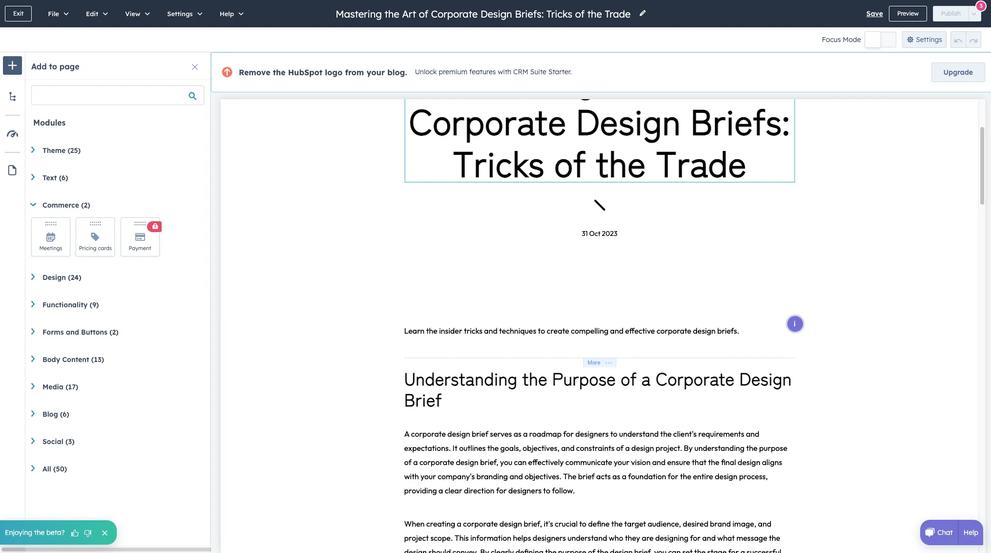 Task type: locate. For each thing, give the bounding box(es) containing it.
0 vertical spatial settings
[[167, 10, 193, 18]]

0 vertical spatial the
[[273, 67, 286, 77]]

1 vertical spatial help
[[964, 528, 979, 537]]

preview
[[898, 10, 919, 17]]

focus
[[822, 35, 841, 44]]

group
[[951, 31, 982, 48]]

enjoying the beta?
[[5, 528, 65, 537]]

0 horizontal spatial the
[[34, 528, 45, 537]]

save button
[[867, 8, 884, 20]]

remove the hubspot logo from your blog.
[[239, 67, 407, 77]]

settings down preview button
[[916, 35, 943, 44]]

mode
[[843, 35, 861, 44]]

0 vertical spatial settings button
[[157, 0, 209, 27]]

1 horizontal spatial settings
[[916, 35, 943, 44]]

settings right view "button"
[[167, 10, 193, 18]]

exit link
[[5, 6, 32, 22]]

file
[[48, 10, 59, 18]]

view
[[125, 10, 140, 18]]

the left "beta?"
[[34, 528, 45, 537]]

enjoying the beta? button
[[0, 520, 117, 545]]

the for beta?
[[34, 528, 45, 537]]

the for hubspot
[[273, 67, 286, 77]]

chat
[[938, 528, 953, 537]]

1 vertical spatial the
[[34, 528, 45, 537]]

save
[[867, 9, 884, 18]]

preview button
[[889, 6, 927, 22]]

to
[[49, 62, 57, 71]]

logo
[[325, 67, 343, 77]]

help
[[220, 10, 234, 18], [964, 528, 979, 537]]

settings button
[[157, 0, 209, 27], [902, 31, 947, 48]]

0 vertical spatial help
[[220, 10, 234, 18]]

Search search field
[[31, 86, 204, 105]]

publish
[[942, 10, 961, 17]]

0 horizontal spatial settings
[[167, 10, 193, 18]]

1 vertical spatial settings button
[[902, 31, 947, 48]]

publish button
[[933, 6, 970, 22]]

add
[[31, 62, 47, 71]]

the right remove
[[273, 67, 286, 77]]

unlock premium features with crm suite starter.
[[415, 68, 572, 76]]

close image
[[192, 64, 198, 70]]

0 horizontal spatial settings button
[[157, 0, 209, 27]]

add to page
[[31, 62, 79, 71]]

upgrade
[[944, 68, 973, 77]]

3
[[980, 2, 983, 9]]

premium
[[439, 68, 468, 76]]

1 horizontal spatial the
[[273, 67, 286, 77]]

settings
[[167, 10, 193, 18], [916, 35, 943, 44]]

the
[[273, 67, 286, 77], [34, 528, 45, 537]]

thumbsup image
[[71, 529, 79, 538]]

the inside button
[[34, 528, 45, 537]]

edit
[[86, 10, 98, 18]]

0 horizontal spatial help
[[220, 10, 234, 18]]

None field
[[335, 7, 634, 20]]

file button
[[38, 0, 76, 27]]

help inside button
[[220, 10, 234, 18]]



Task type: describe. For each thing, give the bounding box(es) containing it.
1 horizontal spatial help
[[964, 528, 979, 537]]

beta?
[[46, 528, 65, 537]]

blog.
[[388, 67, 407, 77]]

exit
[[13, 10, 24, 17]]

remove
[[239, 67, 270, 77]]

hubspot
[[288, 67, 323, 77]]

crm
[[514, 68, 529, 76]]

focus mode
[[822, 35, 861, 44]]

your
[[367, 67, 385, 77]]

with
[[498, 68, 512, 76]]

suite
[[530, 68, 547, 76]]

edit button
[[76, 0, 115, 27]]

focus mode element
[[865, 32, 897, 47]]

enjoying
[[5, 528, 32, 537]]

features
[[470, 68, 496, 76]]

starter.
[[549, 68, 572, 76]]

view button
[[115, 0, 157, 27]]

from
[[345, 67, 364, 77]]

help button
[[209, 0, 251, 27]]

thumbsdown image
[[83, 529, 92, 538]]

page
[[59, 62, 79, 71]]

publish group
[[933, 6, 982, 22]]

1 vertical spatial settings
[[916, 35, 943, 44]]

unlock
[[415, 68, 437, 76]]

1 horizontal spatial settings button
[[902, 31, 947, 48]]

upgrade link
[[932, 63, 986, 82]]

modules
[[33, 118, 66, 128]]



Task type: vqa. For each thing, say whether or not it's contained in the screenshot.
pages,
no



